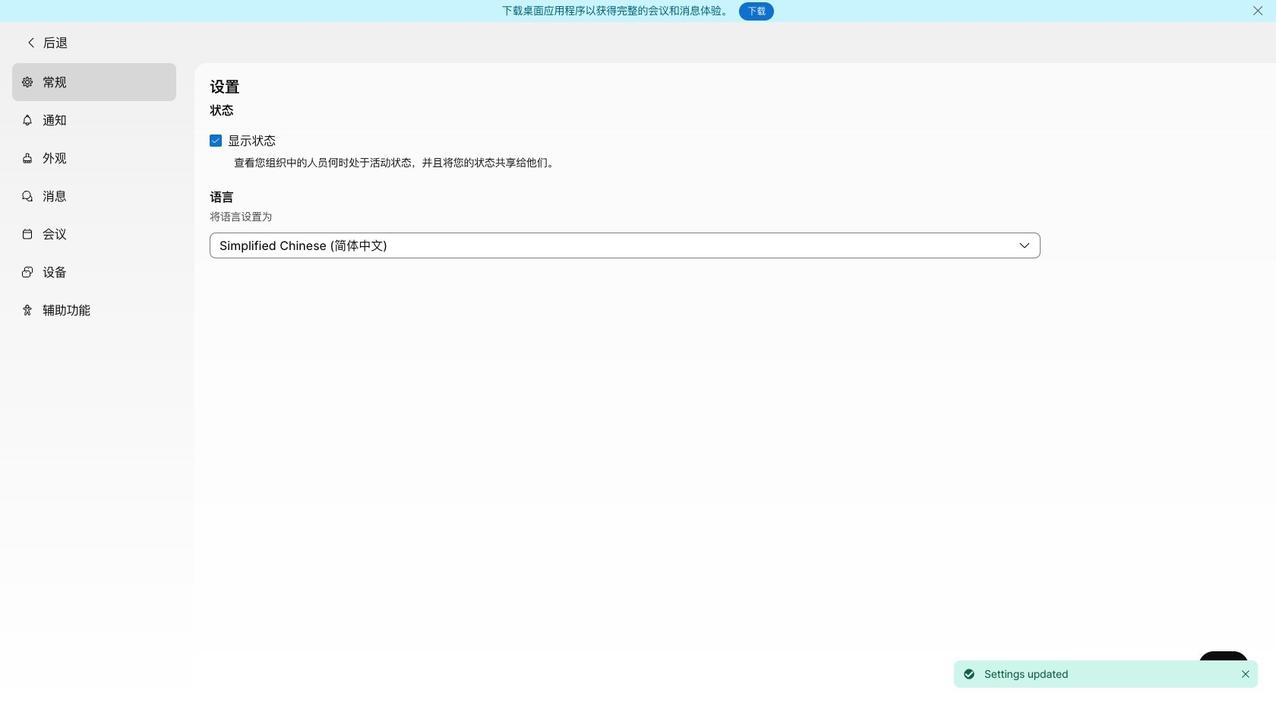 Task type: locate. For each thing, give the bounding box(es) containing it.
辅助功能 tab
[[12, 291, 176, 329]]

设备 tab
[[12, 253, 176, 291]]

常规 tab
[[12, 63, 176, 101]]

通知 tab
[[12, 101, 176, 139]]

alert
[[949, 654, 1265, 694]]

设置 navigation
[[0, 63, 195, 706]]



Task type: vqa. For each thing, say whether or not it's contained in the screenshot.
wrapper icon within the Notifications tab
no



Task type: describe. For each thing, give the bounding box(es) containing it.
外观 tab
[[12, 139, 176, 177]]

会议 tab
[[12, 215, 176, 253]]

消息 tab
[[12, 177, 176, 215]]

cancel_16 image
[[1253, 5, 1265, 17]]



